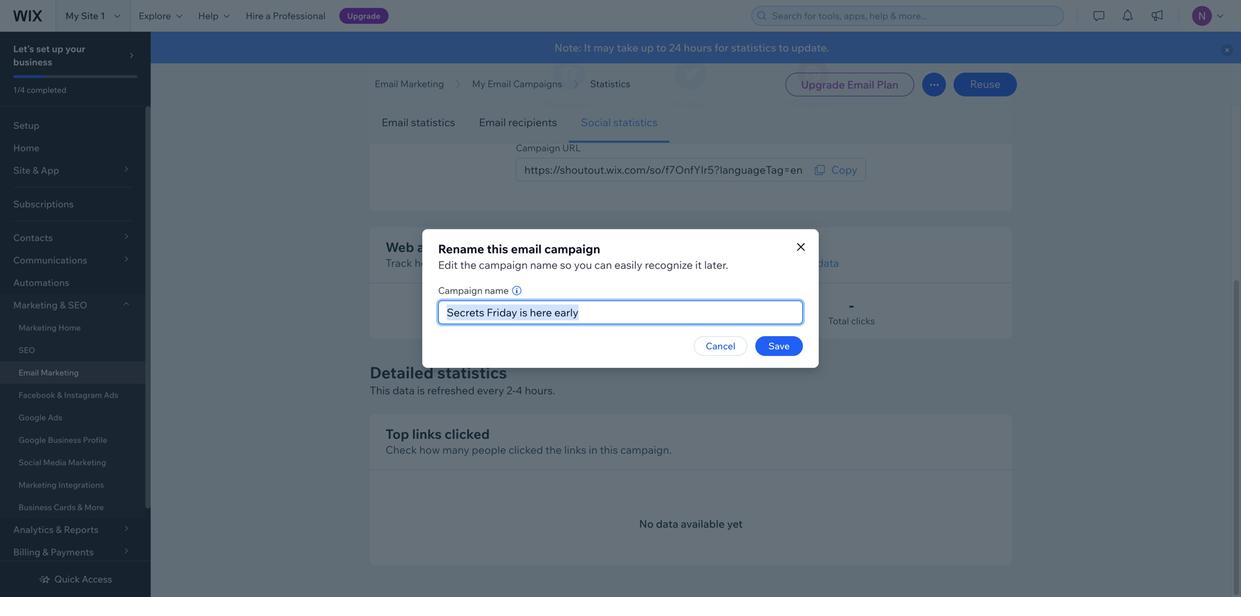 Task type: locate. For each thing, give the bounding box(es) containing it.
0 vertical spatial social
[[581, 116, 611, 129]]

& left instagram
[[57, 390, 62, 400]]

my up email recipients
[[472, 78, 486, 90]]

views
[[530, 315, 554, 327]]

how to read this data link
[[735, 257, 840, 270]]

business cards & more link
[[0, 497, 145, 519]]

1 horizontal spatial email marketing
[[375, 78, 444, 90]]

people
[[438, 257, 472, 270], [472, 444, 507, 457]]

automations link
[[0, 272, 145, 294]]

0 horizontal spatial my
[[65, 10, 79, 21]]

facebook inside sidebar element
[[19, 390, 55, 400]]

1 horizontal spatial name
[[530, 259, 558, 272]]

ads up google business profile
[[48, 413, 62, 423]]

total
[[507, 315, 528, 327], [829, 315, 850, 327]]

access
[[82, 574, 112, 586]]

note: it may take up to 24 hours for statistics to update. alert
[[151, 32, 1242, 63]]

0 horizontal spatial email marketing
[[19, 368, 79, 378]]

social up edit
[[444, 239, 481, 256]]

1 vertical spatial links
[[565, 444, 587, 457]]

up right "set"
[[52, 43, 63, 55]]

0 horizontal spatial and
[[417, 239, 441, 256]]

facebook
[[548, 98, 590, 109], [19, 390, 55, 400]]

& down automations link
[[60, 300, 66, 311]]

email marketing link
[[368, 74, 451, 94], [0, 362, 145, 384]]

reuse link
[[954, 73, 1018, 97]]

marketing & seo
[[13, 300, 87, 311]]

social left media.
[[669, 257, 697, 270]]

this left email
[[487, 242, 509, 257]]

1 vertical spatial &
[[57, 390, 62, 400]]

1 horizontal spatial -
[[850, 296, 855, 315]]

this right the read
[[797, 257, 815, 270]]

1 horizontal spatial social
[[669, 257, 697, 270]]

2 total from the left
[[829, 315, 850, 327]]

1 horizontal spatial upgrade
[[802, 78, 845, 91]]

links
[[412, 426, 442, 443], [565, 444, 587, 457]]

1 horizontal spatial clicked
[[509, 444, 543, 457]]

4
[[516, 384, 523, 397]]

statistics for detailed
[[438, 363, 507, 383]]

1 horizontal spatial to
[[760, 257, 770, 270]]

campaign down edit
[[438, 285, 483, 297]]

links right top
[[412, 426, 442, 443]]

& left more
[[77, 503, 83, 513]]

tab list
[[370, 103, 785, 143]]

seo
[[68, 300, 87, 311], [19, 346, 35, 355]]

detailed statistics this data is refreshed every 2-4 hours.
[[370, 363, 556, 397]]

integrations
[[58, 480, 104, 490]]

and up edit
[[417, 239, 441, 256]]

clicked up many
[[445, 426, 490, 443]]

0 vertical spatial seo
[[68, 300, 87, 311]]

the
[[460, 259, 477, 272], [546, 444, 562, 457]]

automations
[[13, 277, 69, 289]]

0 horizontal spatial total
[[507, 315, 528, 327]]

2 horizontal spatial data
[[818, 257, 840, 270]]

1 horizontal spatial the
[[546, 444, 562, 457]]

0 horizontal spatial the
[[460, 259, 477, 272]]

0 horizontal spatial social
[[19, 458, 41, 468]]

0 vertical spatial data
[[818, 257, 840, 270]]

tab list containing email statistics
[[370, 103, 785, 143]]

upgrade for upgrade
[[348, 11, 381, 21]]

2 horizontal spatial to
[[779, 41, 790, 54]]

campaign
[[545, 242, 601, 257], [558, 257, 607, 270], [479, 259, 528, 272]]

1 horizontal spatial social
[[581, 116, 611, 129]]

1 - from the left
[[528, 296, 533, 315]]

total inside - total clicks
[[829, 315, 850, 327]]

1 total from the left
[[507, 315, 528, 327]]

24
[[669, 41, 682, 54]]

how left many
[[420, 444, 440, 457]]

email marketing
[[375, 78, 444, 90], [19, 368, 79, 378]]

0 horizontal spatial upgrade
[[348, 11, 381, 21]]

cards
[[54, 503, 76, 513]]

total inside - total views
[[507, 315, 528, 327]]

the inside top links clicked check how many people clicked the links in this campaign.
[[546, 444, 562, 457]]

1 horizontal spatial home
[[58, 323, 81, 333]]

name left so
[[530, 259, 558, 272]]

twitter
[[677, 98, 706, 109]]

0 vertical spatial name
[[530, 259, 558, 272]]

marketing integrations
[[19, 480, 104, 490]]

0 horizontal spatial -
[[528, 296, 533, 315]]

my for my email campaigns
[[472, 78, 486, 90]]

1 vertical spatial upgrade
[[802, 78, 845, 91]]

professional
[[273, 10, 326, 21]]

my email campaigns link
[[466, 74, 569, 94]]

this inside the rename this email campaign edit the campaign name so you can easily recognize it later.
[[487, 242, 509, 257]]

campaign.
[[621, 444, 672, 457]]

data right the read
[[818, 257, 840, 270]]

many
[[443, 444, 470, 457]]

marketing up integrations
[[68, 458, 106, 468]]

campaign name
[[438, 285, 509, 297]]

total for - total clicks
[[829, 315, 850, 327]]

people inside top links clicked check how many people clicked the links in this campaign.
[[472, 444, 507, 457]]

data left is
[[393, 384, 415, 397]]

email marketing up facebook & instagram ads
[[19, 368, 79, 378]]

to left update.
[[779, 41, 790, 54]]

email
[[375, 78, 399, 90], [488, 78, 511, 90], [848, 78, 875, 91], [382, 116, 409, 129], [479, 116, 506, 129], [19, 368, 39, 378]]

total for - total views
[[507, 315, 528, 327]]

ads
[[104, 390, 118, 400], [48, 413, 62, 423]]

marketing & seo button
[[0, 294, 145, 317]]

email marketing inside sidebar element
[[19, 368, 79, 378]]

campaign for campaign url
[[516, 142, 561, 154]]

1 vertical spatial clicked
[[509, 444, 543, 457]]

to left 24
[[657, 41, 667, 54]]

data right no at the right bottom of the page
[[656, 518, 679, 531]]

- for - total views
[[528, 296, 533, 315]]

business
[[48, 435, 81, 445], [19, 503, 52, 513]]

0 horizontal spatial seo
[[19, 346, 35, 355]]

people up campaign name
[[438, 257, 472, 270]]

0 horizontal spatial campaign
[[438, 285, 483, 297]]

web and social statistics track how people engage with this campaign on web and social media. how to read this data
[[386, 239, 840, 270]]

home down the setup
[[13, 142, 40, 154]]

0 vertical spatial facebook
[[548, 98, 590, 109]]

sidebar element
[[0, 32, 151, 598]]

& for seo
[[60, 300, 66, 311]]

email statistics
[[382, 116, 456, 129]]

seo down marketing home
[[19, 346, 35, 355]]

social inside sidebar element
[[19, 458, 41, 468]]

0 vertical spatial and
[[417, 239, 441, 256]]

social left "media"
[[19, 458, 41, 468]]

this left so
[[538, 257, 556, 270]]

1 horizontal spatial total
[[829, 315, 850, 327]]

2 - from the left
[[850, 296, 855, 315]]

0 vertical spatial email marketing
[[375, 78, 444, 90]]

up inside let's set up your business
[[52, 43, 63, 55]]

1 horizontal spatial seo
[[68, 300, 87, 311]]

facebook down campaigns
[[548, 98, 590, 109]]

seo inside popup button
[[68, 300, 87, 311]]

0 vertical spatial home
[[13, 142, 40, 154]]

my email campaigns
[[472, 78, 562, 90]]

the left in
[[546, 444, 562, 457]]

- inside - total clicks
[[850, 296, 855, 315]]

1 horizontal spatial my
[[472, 78, 486, 90]]

0 horizontal spatial social
[[444, 239, 481, 256]]

links left in
[[565, 444, 587, 457]]

upgrade button
[[340, 8, 389, 24]]

clicked down 4
[[509, 444, 543, 457]]

1 vertical spatial google
[[19, 435, 46, 445]]

- for - total clicks
[[850, 296, 855, 315]]

1 vertical spatial social
[[669, 257, 697, 270]]

email recipients button
[[467, 103, 569, 143]]

upgrade up pinterest
[[802, 78, 845, 91]]

hire a professional link
[[238, 0, 334, 32]]

ads inside "link"
[[48, 413, 62, 423]]

0 vertical spatial links
[[412, 426, 442, 443]]

- inside - total views
[[528, 296, 533, 315]]

statistics inside alert
[[732, 41, 777, 54]]

0 horizontal spatial data
[[393, 384, 415, 397]]

0 vertical spatial clicked
[[445, 426, 490, 443]]

email inside my email campaigns "link"
[[488, 78, 511, 90]]

save
[[769, 341, 790, 352]]

clicks
[[852, 315, 876, 327]]

marketing down automations
[[13, 300, 58, 311]]

social for social media marketing
[[19, 458, 41, 468]]

facebook for facebook
[[548, 98, 590, 109]]

campaign down "recipients"
[[516, 142, 561, 154]]

my left site
[[65, 10, 79, 21]]

google up google business profile
[[19, 413, 46, 423]]

top
[[386, 426, 409, 443]]

for
[[715, 41, 729, 54]]

1 vertical spatial email marketing link
[[0, 362, 145, 384]]

google down 'google ads'
[[19, 435, 46, 445]]

0 vertical spatial google
[[19, 413, 46, 423]]

google inside "link"
[[19, 413, 46, 423]]

1 vertical spatial campaign
[[438, 285, 483, 297]]

0 vertical spatial campaign
[[516, 142, 561, 154]]

how
[[735, 257, 758, 270]]

0 vertical spatial &
[[60, 300, 66, 311]]

1 vertical spatial ads
[[48, 413, 62, 423]]

up right the take
[[641, 41, 654, 54]]

total left views
[[507, 315, 528, 327]]

1
[[101, 10, 105, 21]]

1 horizontal spatial and
[[648, 257, 667, 270]]

social down statistics link
[[581, 116, 611, 129]]

1 vertical spatial data
[[393, 384, 415, 397]]

marketing
[[401, 78, 444, 90], [13, 300, 58, 311], [19, 323, 57, 333], [41, 368, 79, 378], [68, 458, 106, 468], [19, 480, 57, 490]]

ads right instagram
[[104, 390, 118, 400]]

google
[[19, 413, 46, 423], [19, 435, 46, 445]]

to left the read
[[760, 257, 770, 270]]

name down engage
[[485, 285, 509, 297]]

edit
[[438, 259, 458, 272]]

0 vertical spatial my
[[65, 10, 79, 21]]

0 vertical spatial social
[[444, 239, 481, 256]]

1 vertical spatial people
[[472, 444, 507, 457]]

1 horizontal spatial up
[[641, 41, 654, 54]]

no
[[640, 518, 654, 531]]

upgrade right professional
[[348, 11, 381, 21]]

0 horizontal spatial facebook
[[19, 390, 55, 400]]

social inside button
[[581, 116, 611, 129]]

2 vertical spatial data
[[656, 518, 679, 531]]

facebook up 'google ads'
[[19, 390, 55, 400]]

1 vertical spatial social
[[19, 458, 41, 468]]

statistics for social
[[614, 116, 658, 129]]

up
[[641, 41, 654, 54], [52, 43, 63, 55]]

1 horizontal spatial facebook
[[548, 98, 590, 109]]

seo down automations link
[[68, 300, 87, 311]]

marketing home
[[19, 323, 81, 333]]

1 google from the top
[[19, 413, 46, 423]]

1 horizontal spatial campaign
[[516, 142, 561, 154]]

1 horizontal spatial data
[[656, 518, 679, 531]]

this
[[487, 242, 509, 257], [538, 257, 556, 270], [797, 257, 815, 270], [600, 444, 618, 457]]

business up social media marketing
[[48, 435, 81, 445]]

email marketing up email statistics
[[375, 78, 444, 90]]

1 vertical spatial facebook
[[19, 390, 55, 400]]

marketing inside popup button
[[13, 300, 58, 311]]

0 horizontal spatial ads
[[48, 413, 62, 423]]

google business profile
[[19, 435, 107, 445]]

the down rename
[[460, 259, 477, 272]]

my inside "link"
[[472, 78, 486, 90]]

subscriptions
[[13, 198, 74, 210]]

people for clicked
[[472, 444, 507, 457]]

quick
[[54, 574, 80, 586]]

my
[[65, 10, 79, 21], [472, 78, 486, 90]]

copy button
[[812, 162, 858, 178]]

how left edit
[[415, 257, 436, 270]]

statistics inside detailed statistics this data is refreshed every 2-4 hours.
[[438, 363, 507, 383]]

1 horizontal spatial ads
[[104, 390, 118, 400]]

marketing up email statistics
[[401, 78, 444, 90]]

help button
[[190, 0, 238, 32]]

0 vertical spatial people
[[438, 257, 472, 270]]

business left cards
[[19, 503, 52, 513]]

email marketing link up email statistics
[[368, 74, 451, 94]]

google for google ads
[[19, 413, 46, 423]]

& inside popup button
[[60, 300, 66, 311]]

campaigns
[[513, 78, 562, 90]]

0 horizontal spatial to
[[657, 41, 667, 54]]

home up seo link
[[58, 323, 81, 333]]

people inside web and social statistics track how people engage with this campaign on web and social media. how to read this data
[[438, 257, 472, 270]]

refreshed
[[428, 384, 475, 397]]

data inside detailed statistics this data is refreshed every 2-4 hours.
[[393, 384, 415, 397]]

marketing down "media"
[[19, 480, 57, 490]]

1 horizontal spatial email marketing link
[[368, 74, 451, 94]]

1 vertical spatial name
[[485, 285, 509, 297]]

- total clicks
[[829, 296, 876, 327]]

1 vertical spatial the
[[546, 444, 562, 457]]

statistics
[[591, 78, 631, 90]]

total left clicks
[[829, 315, 850, 327]]

0 vertical spatial the
[[460, 259, 477, 272]]

1 horizontal spatial links
[[565, 444, 587, 457]]

email inside the upgrade email plan button
[[848, 78, 875, 91]]

0 vertical spatial upgrade
[[348, 11, 381, 21]]

1 vertical spatial how
[[420, 444, 440, 457]]

-
[[528, 296, 533, 315], [850, 296, 855, 315]]

0 horizontal spatial clicked
[[445, 426, 490, 443]]

hours
[[684, 41, 713, 54]]

people right many
[[472, 444, 507, 457]]

this right in
[[600, 444, 618, 457]]

2 google from the top
[[19, 435, 46, 445]]

1 vertical spatial email marketing
[[19, 368, 79, 378]]

and right web
[[648, 257, 667, 270]]

email marketing link up facebook & instagram ads
[[0, 362, 145, 384]]

0 vertical spatial business
[[48, 435, 81, 445]]

0 horizontal spatial email marketing link
[[0, 362, 145, 384]]

note:
[[555, 41, 582, 54]]

how inside top links clicked check how many people clicked the links in this campaign.
[[420, 444, 440, 457]]

url
[[563, 142, 581, 154]]

0 vertical spatial how
[[415, 257, 436, 270]]

setup link
[[0, 114, 145, 137]]

1 vertical spatial my
[[472, 78, 486, 90]]

subscriptions link
[[0, 193, 145, 216]]

0 horizontal spatial up
[[52, 43, 63, 55]]



Task type: describe. For each thing, give the bounding box(es) containing it.
read
[[772, 257, 795, 270]]

cancel
[[706, 341, 736, 352]]

1/4
[[13, 85, 25, 95]]

hire
[[246, 10, 264, 21]]

copy
[[832, 163, 858, 177]]

marketing down marketing & seo at the left of page
[[19, 323, 57, 333]]

campaign inside web and social statistics track how people engage with this campaign on web and social media. how to read this data
[[558, 257, 607, 270]]

upgrade for upgrade email plan
[[802, 78, 845, 91]]

Search for tools, apps, help & more... field
[[768, 7, 1060, 25]]

this inside top links clicked check how many people clicked the links in this campaign.
[[600, 444, 618, 457]]

google ads
[[19, 413, 62, 423]]

my site 1
[[65, 10, 105, 21]]

how inside web and social statistics track how people engage with this campaign on web and social media. how to read this data
[[415, 257, 436, 270]]

Campaign name field
[[443, 302, 799, 324]]

upgrade email plan button
[[786, 73, 915, 97]]

profile
[[83, 435, 107, 445]]

with
[[515, 257, 536, 270]]

note: it may take up to 24 hours for statistics to update.
[[555, 41, 830, 54]]

campaign for campaign name
[[438, 285, 483, 297]]

email inside email recipients button
[[479, 116, 506, 129]]

statistics for email
[[411, 116, 456, 129]]

top links clicked check how many people clicked the links in this campaign.
[[386, 426, 672, 457]]

setup
[[13, 120, 40, 131]]

you
[[574, 259, 592, 272]]

data inside web and social statistics track how people engage with this campaign on web and social media. how to read this data
[[818, 257, 840, 270]]

help
[[198, 10, 219, 21]]

0 horizontal spatial name
[[485, 285, 509, 297]]

google for google business profile
[[19, 435, 46, 445]]

email statistics button
[[370, 103, 467, 143]]

marketing up facebook & instagram ads
[[41, 368, 79, 378]]

to inside web and social statistics track how people engage with this campaign on web and social media. how to read this data
[[760, 257, 770, 270]]

a
[[266, 10, 271, 21]]

social media marketing
[[19, 458, 106, 468]]

email inside email statistics button
[[382, 116, 409, 129]]

upgrade email plan
[[802, 78, 899, 91]]

facebook for facebook & instagram ads
[[19, 390, 55, 400]]

& for instagram
[[57, 390, 62, 400]]

google business profile link
[[0, 429, 145, 452]]

engage
[[475, 257, 512, 270]]

up inside alert
[[641, 41, 654, 54]]

media.
[[699, 257, 733, 270]]

take
[[617, 41, 639, 54]]

1/4 completed
[[13, 85, 67, 95]]

my for my site 1
[[65, 10, 79, 21]]

on
[[610, 257, 622, 270]]

cancel button
[[694, 337, 748, 356]]

site
[[81, 10, 98, 21]]

hire a professional
[[246, 10, 326, 21]]

let's
[[13, 43, 34, 55]]

0 vertical spatial ads
[[104, 390, 118, 400]]

may
[[594, 41, 615, 54]]

explore
[[139, 10, 171, 21]]

easily
[[615, 259, 643, 272]]

instagram
[[64, 390, 102, 400]]

seo link
[[0, 339, 145, 362]]

facebook & instagram ads link
[[0, 384, 145, 407]]

can
[[595, 259, 612, 272]]

0 horizontal spatial links
[[412, 426, 442, 443]]

facebook & instagram ads
[[19, 390, 118, 400]]

email inside sidebar element
[[19, 368, 39, 378]]

business cards & more
[[19, 503, 104, 513]]

statistics link
[[584, 74, 637, 94]]

email recipients
[[479, 116, 558, 129]]

in
[[589, 444, 598, 457]]

marketing integrations link
[[0, 474, 145, 497]]

email
[[511, 242, 542, 257]]

1 vertical spatial business
[[19, 503, 52, 513]]

more
[[84, 503, 104, 513]]

recognize
[[645, 259, 693, 272]]

social statistics button
[[569, 103, 670, 143]]

1 vertical spatial home
[[58, 323, 81, 333]]

web
[[386, 239, 414, 256]]

this
[[370, 384, 390, 397]]

plan
[[877, 78, 899, 91]]

social for social statistics
[[581, 116, 611, 129]]

the inside the rename this email campaign edit the campaign name so you can easily recognize it later.
[[460, 259, 477, 272]]

your
[[65, 43, 85, 55]]

marketing home link
[[0, 317, 145, 339]]

business
[[13, 56, 52, 68]]

update.
[[792, 41, 830, 54]]

hours.
[[525, 384, 556, 397]]

it
[[696, 259, 702, 272]]

so
[[560, 259, 572, 272]]

no data available yet
[[640, 518, 743, 531]]

1 vertical spatial seo
[[19, 346, 35, 355]]

yet
[[728, 518, 743, 531]]

1 vertical spatial and
[[648, 257, 667, 270]]

people for social
[[438, 257, 472, 270]]

later.
[[705, 259, 729, 272]]

pinterest
[[794, 98, 833, 109]]

name inside the rename this email campaign edit the campaign name so you can easily recognize it later.
[[530, 259, 558, 272]]

google ads link
[[0, 407, 145, 429]]

statistics inside web and social statistics track how people engage with this campaign on web and social media. how to read this data
[[484, 239, 542, 256]]

- total views
[[507, 296, 554, 327]]

media
[[43, 458, 66, 468]]

check
[[386, 444, 417, 457]]

every
[[477, 384, 504, 397]]

Campaign URL field
[[521, 159, 808, 181]]

detailed
[[370, 363, 434, 383]]

rename
[[438, 242, 485, 257]]

2 vertical spatial &
[[77, 503, 83, 513]]

recipients
[[509, 116, 558, 129]]

0 vertical spatial email marketing link
[[368, 74, 451, 94]]

available
[[681, 518, 725, 531]]

home link
[[0, 137, 145, 159]]

0 horizontal spatial home
[[13, 142, 40, 154]]



Task type: vqa. For each thing, say whether or not it's contained in the screenshot.
points
no



